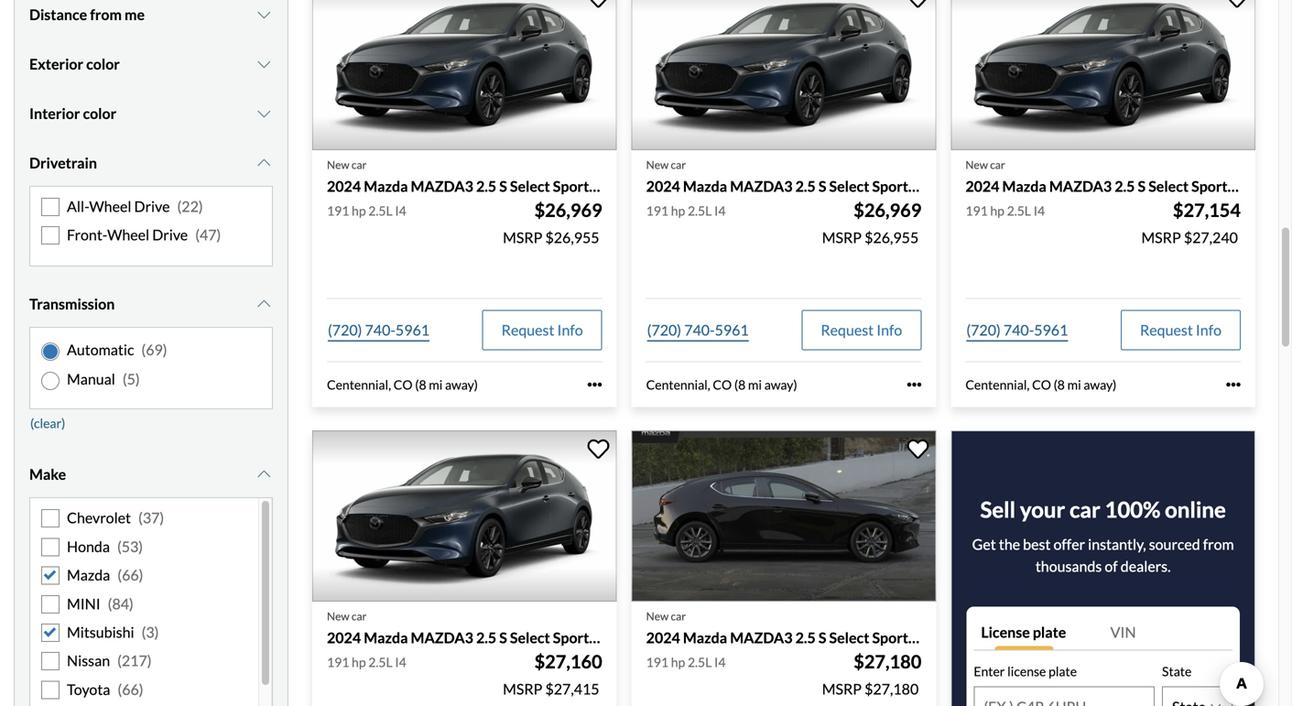 Task type: vqa. For each thing, say whether or not it's contained in the screenshot.


Task type: describe. For each thing, give the bounding box(es) containing it.
0 vertical spatial $27,180
[[854, 651, 922, 673]]

request for ellipsis h icon for 3rd the '(720) 740-5961' button from right request info "button"
[[502, 321, 555, 339]]

request info button for 2nd the '(720) 740-5961' button from right's ellipsis h icon
[[802, 310, 922, 350]]

select for the deep crystal blue mica 2024 mazda mazda3 2.5 s select sport hatchback fwd hatchback front-wheel drive 6-speed automatic image corresponding to $26,969
[[510, 178, 550, 195]]

me
[[125, 5, 145, 23]]

mi for 3rd the '(720) 740-5961' button
[[1068, 377, 1082, 393]]

(22)
[[177, 197, 203, 215]]

chevron down image for drivetrain
[[255, 156, 273, 170]]

2.5 for 3rd the '(720) 740-5961' button from right
[[476, 178, 497, 195]]

(720) 740-5961 for 3rd the '(720) 740-5961' button
[[967, 321, 1069, 339]]

automatic (69)
[[67, 341, 167, 359]]

$26,969 for ellipsis h icon for 3rd the '(720) 740-5961' button from right
[[535, 199, 603, 221]]

distance from me button
[[29, 0, 273, 37]]

black 2024 mazda mazda3 2.5 s select sport hatchback fwd hatchback front-wheel drive automatic image
[[632, 431, 937, 602]]

vin
[[1111, 623, 1137, 641]]

away) for 3rd the '(720) 740-5961' button from right
[[445, 377, 478, 393]]

sport for 2nd the '(720) 740-5961' button from right
[[873, 178, 909, 195]]

sport for 3rd the '(720) 740-5961' button from right
[[553, 178, 589, 195]]

$26,955 for request info "button" associated with 2nd the '(720) 740-5961' button from right's ellipsis h icon
[[865, 229, 919, 246]]

(720) 740-5961 for 3rd the '(720) 740-5961' button from right
[[328, 321, 430, 339]]

5961 for 3rd the '(720) 740-5961' button
[[1035, 321, 1069, 339]]

(8 for 3rd the '(720) 740-5961' button from right
[[415, 377, 427, 393]]

request for request info "button" related to ellipsis h image
[[1141, 321, 1194, 339]]

centennial, for 3rd the '(720) 740-5961' button
[[966, 377, 1030, 393]]

online
[[1166, 496, 1227, 523]]

all-wheel drive (22)
[[67, 197, 203, 215]]

chevron down image for distance from me
[[255, 7, 273, 22]]

nissan
[[67, 652, 110, 670]]

$27,160
[[535, 651, 603, 673]]

away) for 2nd the '(720) 740-5961' button from right
[[765, 377, 798, 393]]

of
[[1105, 557, 1118, 575]]

msrp for 2nd the '(720) 740-5961' button from right
[[823, 229, 862, 246]]

interior
[[29, 104, 80, 122]]

2.5l for 3rd the '(720) 740-5961' button from right
[[369, 203, 393, 218]]

new for the deep crystal blue mica 2024 mazda mazda3 2.5 s select sport hatchback fwd hatchback front-wheel drive 6-speed automatic image corresponding to $26,969
[[327, 158, 350, 172]]

3 (720) 740-5961 button from the left
[[966, 310, 1070, 350]]

$27,160 msrp $27,415
[[503, 651, 603, 698]]

s for 3rd the '(720) 740-5961' button from right
[[500, 178, 507, 195]]

191 hp 2.5l i4 for the deep crystal blue mica 2024 mazda mazda3 2.5 s select sport hatchback fwd hatchback front-wheel drive 6-speed automatic image corresponding to $27,160
[[327, 654, 407, 670]]

sourced
[[1150, 535, 1201, 553]]

drivetrain button
[[29, 140, 273, 186]]

offer
[[1054, 535, 1086, 553]]

select for $27,154 platinum quartz metallic 2024 mazda mazda3 2.5 s select sport hatchback fwd hatchback front-wheel drive 6-speed automatic image
[[1149, 178, 1189, 195]]

chevrolet (37)
[[67, 509, 164, 527]]

hp for 2nd the '(720) 740-5961' button from right
[[671, 203, 686, 218]]

new for platinum quartz metallic 2024 mazda mazda3 2.5 s select sport hatchback fwd hatchback front-wheel drive 6-speed automatic image related to $26,969
[[647, 158, 669, 172]]

info for request info "button" related to ellipsis h image
[[1197, 321, 1222, 339]]

$26,955 for ellipsis h icon for 3rd the '(720) 740-5961' button from right request info "button"
[[546, 229, 600, 246]]

3 request info from the left
[[1141, 321, 1222, 339]]

msrp inside $27,180 msrp $27,180
[[823, 680, 862, 698]]

ellipsis h image for 3rd the '(720) 740-5961' button from right
[[588, 378, 603, 392]]

(720) for 3rd the '(720) 740-5961' button from right
[[328, 321, 362, 339]]

chevrolet
[[67, 509, 131, 527]]

drive for all-wheel drive
[[134, 197, 170, 215]]

chevron down image for chevrolet (37)
[[255, 467, 273, 482]]

(clear)
[[30, 416, 65, 431]]

from inside get the best offer instantly, sourced from thousands of dealers.
[[1204, 535, 1235, 553]]

5961 for 3rd the '(720) 740-5961' button from right
[[396, 321, 430, 339]]

drivetrain
[[29, 154, 97, 172]]

sell your car 100% online
[[981, 496, 1227, 523]]

1 vertical spatial plate
[[1049, 664, 1078, 679]]

191 hp 2.5l i4 for black 2024 mazda mazda3 2.5 s select sport hatchback fwd hatchback front-wheel drive automatic image
[[647, 654, 726, 670]]

Enter license plate field
[[975, 688, 1155, 706]]

191 hp 2.5l i4 for $27,154 platinum quartz metallic 2024 mazda mazda3 2.5 s select sport hatchback fwd hatchback front-wheel drive 6-speed automatic image
[[966, 203, 1046, 218]]

2.5l for 2nd the '(720) 740-5961' button from right
[[688, 203, 712, 218]]

state
[[1163, 664, 1192, 679]]

msrp for 3rd the '(720) 740-5961' button from right
[[503, 229, 543, 246]]

1 request info from the left
[[502, 321, 583, 339]]

mini (84)
[[67, 595, 134, 613]]

all-
[[67, 197, 89, 215]]

191 for 3rd the '(720) 740-5961' button
[[966, 203, 988, 218]]

$27,240
[[1185, 229, 1239, 246]]

100%
[[1105, 496, 1161, 523]]

$27,415
[[546, 680, 600, 698]]

191 hp 2.5l i4 for platinum quartz metallic 2024 mazda mazda3 2.5 s select sport hatchback fwd hatchback front-wheel drive 6-speed automatic image related to $26,969
[[647, 203, 726, 218]]

(66) for mazda (66)
[[118, 566, 143, 584]]

drive for front-wheel drive
[[152, 226, 188, 244]]

new car 2024 mazda mazda3 2.5 s select sport hatchbac
[[966, 158, 1293, 195]]

hp for 3rd the '(720) 740-5961' button
[[991, 203, 1005, 218]]

vin tab
[[1104, 614, 1233, 651]]

5961 for 2nd the '(720) 740-5961' button from right
[[715, 321, 749, 339]]

2.5 for 2nd the '(720) 740-5961' button from right
[[796, 178, 816, 195]]

license
[[1008, 664, 1047, 679]]

distance from me
[[29, 5, 145, 23]]

nissan (217)
[[67, 652, 152, 670]]

chevron down image for interior color
[[255, 106, 273, 121]]

$27,180 msrp $27,180
[[823, 651, 922, 698]]

get
[[973, 535, 997, 553]]

s for 3rd the '(720) 740-5961' button
[[1138, 178, 1146, 195]]

1 vertical spatial $27,180
[[865, 680, 919, 698]]

enter
[[974, 664, 1006, 679]]

make button
[[29, 452, 273, 498]]

honda
[[67, 538, 110, 556]]

best
[[1024, 535, 1051, 553]]

automatic
[[67, 341, 134, 359]]

$26,969 msrp $26,955 for 3rd the '(720) 740-5961' button from right
[[503, 199, 603, 246]]

mitsubishi
[[67, 624, 134, 641]]

manual (5)
[[67, 370, 140, 388]]

(720) 740-5961 for 2nd the '(720) 740-5961' button from right
[[647, 321, 749, 339]]

license
[[982, 623, 1031, 641]]

sell
[[981, 496, 1016, 523]]

get the best offer instantly, sourced from thousands of dealers.
[[973, 535, 1235, 575]]

(clear) button
[[29, 410, 66, 437]]

(84)
[[108, 595, 134, 613]]

license plate
[[982, 623, 1067, 641]]

mazda inside new car 2024 mazda mazda3 2.5 s select sport hatchbac
[[1003, 178, 1047, 195]]

740- for 2nd the '(720) 740-5961' button from right
[[685, 321, 715, 339]]

2024 for 2nd the '(720) 740-5961' button from right
[[647, 178, 681, 195]]

tab list containing license plate
[[974, 614, 1233, 651]]

centennial, for 3rd the '(720) 740-5961' button from right
[[327, 377, 391, 393]]

(47)
[[195, 226, 221, 244]]

$27,154
[[1174, 199, 1242, 221]]

co for 3rd the '(720) 740-5961' button from right
[[394, 377, 413, 393]]

info for request info "button" associated with 2nd the '(720) 740-5961' button from right's ellipsis h icon
[[877, 321, 903, 339]]

mitsubishi (3)
[[67, 624, 159, 641]]

$27,154 msrp $27,240
[[1142, 199, 1242, 246]]

191 for 3rd the '(720) 740-5961' button from right
[[327, 203, 349, 218]]

(8 for 2nd the '(720) 740-5961' button from right
[[735, 377, 746, 393]]

interior color button
[[29, 91, 273, 136]]

plate inside "tab"
[[1033, 623, 1067, 641]]

color for exterior color
[[86, 55, 120, 73]]

2 (720) 740-5961 button from the left
[[647, 310, 750, 350]]

ellipsis h image for 2nd the '(720) 740-5961' button from right
[[907, 378, 922, 392]]



Task type: locate. For each thing, give the bounding box(es) containing it.
0 vertical spatial drive
[[134, 197, 170, 215]]

1 vertical spatial deep crystal blue mica 2024 mazda mazda3 2.5 s select sport hatchback fwd hatchback front-wheel drive 6-speed automatic image
[[312, 431, 617, 602]]

drive up front-wheel drive (47)
[[134, 197, 170, 215]]

exterior
[[29, 55, 83, 73]]

3 mi from the left
[[1068, 377, 1082, 393]]

instantly,
[[1089, 535, 1147, 553]]

0 horizontal spatial request
[[502, 321, 555, 339]]

2 request info from the left
[[821, 321, 903, 339]]

your
[[1021, 496, 1066, 523]]

centennial, co (8 mi away) for 3rd the '(720) 740-5961' button
[[966, 377, 1117, 393]]

(3)
[[142, 624, 159, 641]]

s inside new car 2024 mazda mazda3 2.5 s select sport hatchbac
[[1138, 178, 1146, 195]]

deep crystal blue mica 2024 mazda mazda3 2.5 s select sport hatchback fwd hatchback front-wheel drive 6-speed automatic image
[[312, 0, 617, 150], [312, 431, 617, 602]]

0 vertical spatial plate
[[1033, 623, 1067, 641]]

drive
[[134, 197, 170, 215], [152, 226, 188, 244]]

1 info from the left
[[558, 321, 583, 339]]

1 horizontal spatial from
[[1204, 535, 1235, 553]]

2 horizontal spatial request
[[1141, 321, 1194, 339]]

msrp
[[503, 229, 543, 246], [823, 229, 862, 246], [1142, 229, 1182, 246], [503, 680, 543, 698], [823, 680, 862, 698]]

from
[[90, 5, 122, 23], [1204, 535, 1235, 553]]

wheel for all-
[[89, 197, 131, 215]]

0 horizontal spatial (720) 740-5961 button
[[327, 310, 431, 350]]

drive down (22) on the left top
[[152, 226, 188, 244]]

1 horizontal spatial info
[[877, 321, 903, 339]]

740-
[[365, 321, 396, 339], [685, 321, 715, 339], [1004, 321, 1035, 339]]

wheel for front-
[[107, 226, 149, 244]]

0 horizontal spatial centennial, co (8 mi away)
[[327, 377, 478, 393]]

2 horizontal spatial (8
[[1054, 377, 1065, 393]]

car
[[352, 158, 367, 172], [671, 158, 686, 172], [991, 158, 1006, 172], [1070, 496, 1101, 523], [352, 610, 367, 623], [671, 610, 686, 623]]

platinum quartz metallic 2024 mazda mazda3 2.5 s select sport hatchback fwd hatchback front-wheel drive 6-speed automatic image
[[632, 0, 937, 150], [951, 0, 1256, 150]]

3 centennial, co (8 mi away) from the left
[[966, 377, 1117, 393]]

color
[[86, 55, 120, 73], [83, 104, 117, 122]]

1 horizontal spatial (720) 740-5961
[[647, 321, 749, 339]]

2 $26,969 from the left
[[854, 199, 922, 221]]

chevron down image inside distance from me dropdown button
[[255, 7, 273, 22]]

0 horizontal spatial request info button
[[483, 310, 603, 350]]

2 centennial, co (8 mi away) from the left
[[647, 377, 798, 393]]

mazda3
[[411, 178, 474, 195], [730, 178, 793, 195], [1050, 178, 1112, 195], [411, 629, 474, 647], [730, 629, 793, 647]]

color right 'exterior'
[[86, 55, 120, 73]]

toyota
[[67, 681, 110, 699]]

2 horizontal spatial centennial,
[[966, 377, 1030, 393]]

distance
[[29, 5, 87, 23]]

1 horizontal spatial 740-
[[685, 321, 715, 339]]

mi for 3rd the '(720) 740-5961' button from right
[[429, 377, 443, 393]]

from down online
[[1204, 535, 1235, 553]]

enter license plate
[[974, 664, 1078, 679]]

plate up enter license plate field
[[1049, 664, 1078, 679]]

1 horizontal spatial request info
[[821, 321, 903, 339]]

new car 2024 mazda mazda3 2.5 s select sport hatchback fwd
[[327, 158, 700, 195], [647, 158, 1020, 195], [327, 610, 700, 647], [647, 610, 1020, 647]]

1 horizontal spatial $26,969 msrp $26,955
[[823, 199, 922, 246]]

info for ellipsis h icon for 3rd the '(720) 740-5961' button from right request info "button"
[[558, 321, 583, 339]]

2 (66) from the top
[[118, 681, 143, 699]]

mazda (66)
[[67, 566, 143, 584]]

1 deep crystal blue mica 2024 mazda mazda3 2.5 s select sport hatchback fwd hatchback front-wheel drive 6-speed automatic image from the top
[[312, 0, 617, 150]]

2 deep crystal blue mica 2024 mazda mazda3 2.5 s select sport hatchback fwd hatchback front-wheel drive 6-speed automatic image from the top
[[312, 431, 617, 602]]

2 horizontal spatial (720) 740-5961
[[967, 321, 1069, 339]]

2 centennial, from the left
[[647, 377, 711, 393]]

(217)
[[117, 652, 152, 670]]

select
[[510, 178, 550, 195], [830, 178, 870, 195], [1149, 178, 1189, 195], [510, 629, 550, 647], [830, 629, 870, 647]]

1 co from the left
[[394, 377, 413, 393]]

1 centennial, co (8 mi away) from the left
[[327, 377, 478, 393]]

2 horizontal spatial 5961
[[1035, 321, 1069, 339]]

mini
[[67, 595, 100, 613]]

2 request info button from the left
[[802, 310, 922, 350]]

2 $26,969 msrp $26,955 from the left
[[823, 199, 922, 246]]

chevron down image for automatic (69)
[[255, 297, 273, 312]]

1 request info button from the left
[[483, 310, 603, 350]]

1 horizontal spatial $26,955
[[865, 229, 919, 246]]

1 $26,955 from the left
[[546, 229, 600, 246]]

2 horizontal spatial info
[[1197, 321, 1222, 339]]

make
[[29, 466, 66, 484]]

(8 for 3rd the '(720) 740-5961' button
[[1054, 377, 1065, 393]]

s
[[500, 178, 507, 195], [819, 178, 827, 195], [1138, 178, 1146, 195], [500, 629, 507, 647], [819, 629, 827, 647]]

1 horizontal spatial $26,969
[[854, 199, 922, 221]]

platinum quartz metallic 2024 mazda mazda3 2.5 s select sport hatchback fwd hatchback front-wheel drive 6-speed automatic image for $27,154
[[951, 0, 1256, 150]]

request
[[502, 321, 555, 339], [821, 321, 874, 339], [1141, 321, 1194, 339]]

191 hp 2.5l i4 for the deep crystal blue mica 2024 mazda mazda3 2.5 s select sport hatchback fwd hatchback front-wheel drive 6-speed automatic image corresponding to $26,969
[[327, 203, 407, 218]]

exterior color button
[[29, 41, 273, 87]]

mi
[[429, 377, 443, 393], [748, 377, 762, 393], [1068, 377, 1082, 393]]

platinum quartz metallic 2024 mazda mazda3 2.5 s select sport hatchback fwd hatchback front-wheel drive 6-speed automatic image for $26,969
[[632, 0, 937, 150]]

740- for 3rd the '(720) 740-5961' button from right
[[365, 321, 396, 339]]

191 hp 2.5l i4
[[327, 203, 407, 218], [647, 203, 726, 218], [966, 203, 1046, 218], [327, 654, 407, 670], [647, 654, 726, 670]]

honda (53)
[[67, 538, 143, 556]]

away) for 3rd the '(720) 740-5961' button
[[1084, 377, 1117, 393]]

2 chevron down image from the top
[[255, 57, 273, 71]]

2 5961 from the left
[[715, 321, 749, 339]]

3 (8 from the left
[[1054, 377, 1065, 393]]

0 horizontal spatial $26,969 msrp $26,955
[[503, 199, 603, 246]]

2 horizontal spatial centennial, co (8 mi away)
[[966, 377, 1117, 393]]

the
[[999, 535, 1021, 553]]

car inside new car 2024 mazda mazda3 2.5 s select sport hatchbac
[[991, 158, 1006, 172]]

1 (8 from the left
[[415, 377, 427, 393]]

msrp inside the '$27,160 msrp $27,415'
[[503, 680, 543, 698]]

plate
[[1033, 623, 1067, 641], [1049, 664, 1078, 679]]

2.5 for 3rd the '(720) 740-5961' button
[[1115, 178, 1136, 195]]

2 away) from the left
[[765, 377, 798, 393]]

co for 3rd the '(720) 740-5961' button
[[1033, 377, 1052, 393]]

0 horizontal spatial $26,955
[[546, 229, 600, 246]]

2 (720) from the left
[[647, 321, 682, 339]]

$26,969 msrp $26,955 for 2nd the '(720) 740-5961' button from right
[[823, 199, 922, 246]]

1 platinum quartz metallic 2024 mazda mazda3 2.5 s select sport hatchback fwd hatchback front-wheel drive 6-speed automatic image from the left
[[632, 0, 937, 150]]

191
[[327, 203, 349, 218], [647, 203, 669, 218], [966, 203, 988, 218], [327, 654, 349, 670], [647, 654, 669, 670]]

0 horizontal spatial $26,969
[[535, 199, 603, 221]]

co
[[394, 377, 413, 393], [713, 377, 732, 393], [1033, 377, 1052, 393]]

1 horizontal spatial (8
[[735, 377, 746, 393]]

2 (8 from the left
[[735, 377, 746, 393]]

4 chevron down image from the top
[[255, 156, 273, 170]]

ellipsis h image
[[1227, 378, 1242, 392]]

chevron down image inside make dropdown button
[[255, 467, 273, 482]]

3 centennial, from the left
[[966, 377, 1030, 393]]

3 740- from the left
[[1004, 321, 1035, 339]]

(66) for toyota (66)
[[118, 681, 143, 699]]

i4 for 3rd the '(720) 740-5961' button from right
[[395, 203, 407, 218]]

from left me
[[90, 5, 122, 23]]

2 co from the left
[[713, 377, 732, 393]]

select for platinum quartz metallic 2024 mazda mazda3 2.5 s select sport hatchback fwd hatchback front-wheel drive 6-speed automatic image related to $26,969
[[830, 178, 870, 195]]

0 horizontal spatial centennial,
[[327, 377, 391, 393]]

0 horizontal spatial (720) 740-5961
[[328, 321, 430, 339]]

2 horizontal spatial 740-
[[1004, 321, 1035, 339]]

1 away) from the left
[[445, 377, 478, 393]]

(720)
[[328, 321, 362, 339], [647, 321, 682, 339], [967, 321, 1001, 339]]

1 horizontal spatial (720)
[[647, 321, 682, 339]]

exterior color
[[29, 55, 120, 73]]

co for 2nd the '(720) 740-5961' button from right
[[713, 377, 732, 393]]

chevron down image for exterior color
[[255, 57, 273, 71]]

mazda3 for 2nd the '(720) 740-5961' button from right
[[730, 178, 793, 195]]

mazda3 for 3rd the '(720) 740-5961' button from right
[[411, 178, 474, 195]]

mi for 2nd the '(720) 740-5961' button from right
[[748, 377, 762, 393]]

0 horizontal spatial 740-
[[365, 321, 396, 339]]

2 platinum quartz metallic 2024 mazda mazda3 2.5 s select sport hatchback fwd hatchback front-wheel drive 6-speed automatic image from the left
[[951, 0, 1256, 150]]

new inside new car 2024 mazda mazda3 2.5 s select sport hatchbac
[[966, 158, 989, 172]]

1 (720) 740-5961 button from the left
[[327, 310, 431, 350]]

3 request info button from the left
[[1121, 310, 1242, 350]]

chevron down image inside drivetrain dropdown button
[[255, 156, 273, 170]]

0 horizontal spatial away)
[[445, 377, 478, 393]]

request info button for ellipsis h image
[[1121, 310, 1242, 350]]

front-
[[67, 226, 107, 244]]

0 vertical spatial from
[[90, 5, 122, 23]]

191 for 2nd the '(720) 740-5961' button from right
[[647, 203, 669, 218]]

2.5l
[[369, 203, 393, 218], [688, 203, 712, 218], [1008, 203, 1032, 218], [369, 654, 393, 670], [688, 654, 712, 670]]

2024 for 3rd the '(720) 740-5961' button from right
[[327, 178, 361, 195]]

2 horizontal spatial request info
[[1141, 321, 1222, 339]]

0 horizontal spatial (720)
[[328, 321, 362, 339]]

hatchbac
[[1231, 178, 1293, 195]]

(69)
[[141, 341, 167, 359]]

deep crystal blue mica 2024 mazda mazda3 2.5 s select sport hatchback fwd hatchback front-wheel drive 6-speed automatic image for $27,160
[[312, 431, 617, 602]]

sport inside new car 2024 mazda mazda3 2.5 s select sport hatchbac
[[1192, 178, 1228, 195]]

1 vertical spatial drive
[[152, 226, 188, 244]]

license plate tab
[[974, 614, 1104, 651]]

color for interior color
[[83, 104, 117, 122]]

(8
[[415, 377, 427, 393], [735, 377, 746, 393], [1054, 377, 1065, 393]]

(720) for 2nd the '(720) 740-5961' button from right
[[647, 321, 682, 339]]

thousands
[[1036, 557, 1103, 575]]

1 (720) 740-5961 from the left
[[328, 321, 430, 339]]

2 horizontal spatial mi
[[1068, 377, 1082, 393]]

740- for 3rd the '(720) 740-5961' button
[[1004, 321, 1035, 339]]

mazda3 for 3rd the '(720) 740-5961' button
[[1050, 178, 1112, 195]]

$26,969 msrp $26,955
[[503, 199, 603, 246], [823, 199, 922, 246]]

1 horizontal spatial request
[[821, 321, 874, 339]]

2.5l for 3rd the '(720) 740-5961' button
[[1008, 203, 1032, 218]]

0 horizontal spatial co
[[394, 377, 413, 393]]

1 740- from the left
[[365, 321, 396, 339]]

0 vertical spatial (66)
[[118, 566, 143, 584]]

hatchback
[[592, 178, 663, 195], [912, 178, 983, 195], [592, 629, 663, 647], [912, 629, 983, 647]]

0 horizontal spatial info
[[558, 321, 583, 339]]

2 chevron down image from the top
[[255, 467, 273, 482]]

request info button
[[483, 310, 603, 350], [802, 310, 922, 350], [1121, 310, 1242, 350]]

(66) down (217)
[[118, 681, 143, 699]]

1 (66) from the top
[[118, 566, 143, 584]]

i4
[[395, 203, 407, 218], [715, 203, 726, 218], [1034, 203, 1046, 218], [395, 654, 407, 670], [715, 654, 726, 670]]

(66) down (53)
[[118, 566, 143, 584]]

2 horizontal spatial (720) 740-5961 button
[[966, 310, 1070, 350]]

3 chevron down image from the top
[[255, 106, 273, 121]]

$26,969 for 2nd the '(720) 740-5961' button from right's ellipsis h icon
[[854, 199, 922, 221]]

2 740- from the left
[[685, 321, 715, 339]]

1 vertical spatial color
[[83, 104, 117, 122]]

1 5961 from the left
[[396, 321, 430, 339]]

0 horizontal spatial mi
[[429, 377, 443, 393]]

mazda3 inside new car 2024 mazda mazda3 2.5 s select sport hatchbac
[[1050, 178, 1112, 195]]

1 (720) from the left
[[328, 321, 362, 339]]

chevron down image inside interior color dropdown button
[[255, 106, 273, 121]]

centennial, co (8 mi away) for 3rd the '(720) 740-5961' button from right
[[327, 377, 478, 393]]

3 5961 from the left
[[1035, 321, 1069, 339]]

1 $26,969 msrp $26,955 from the left
[[503, 199, 603, 246]]

chevron down image inside transmission dropdown button
[[255, 297, 273, 312]]

1 horizontal spatial co
[[713, 377, 732, 393]]

3 co from the left
[[1033, 377, 1052, 393]]

1 $26,969 from the left
[[535, 199, 603, 221]]

0 horizontal spatial from
[[90, 5, 122, 23]]

1 chevron down image from the top
[[255, 297, 273, 312]]

2 horizontal spatial away)
[[1084, 377, 1117, 393]]

s for 2nd the '(720) 740-5961' button from right
[[819, 178, 827, 195]]

2 horizontal spatial (720)
[[967, 321, 1001, 339]]

color right interior
[[83, 104, 117, 122]]

0 vertical spatial color
[[86, 55, 120, 73]]

msrp inside $27,154 msrp $27,240
[[1142, 229, 1182, 246]]

new for $27,154 platinum quartz metallic 2024 mazda mazda3 2.5 s select sport hatchback fwd hatchback front-wheel drive 6-speed automatic image
[[966, 158, 989, 172]]

front-wheel drive (47)
[[67, 226, 221, 244]]

1 mi from the left
[[429, 377, 443, 393]]

chevron down image
[[255, 7, 273, 22], [255, 57, 273, 71], [255, 106, 273, 121], [255, 156, 273, 170]]

1 horizontal spatial centennial,
[[647, 377, 711, 393]]

info
[[558, 321, 583, 339], [877, 321, 903, 339], [1197, 321, 1222, 339]]

chevron down image inside "exterior color" dropdown button
[[255, 57, 273, 71]]

1 horizontal spatial mi
[[748, 377, 762, 393]]

3 (720) from the left
[[967, 321, 1001, 339]]

1 vertical spatial wheel
[[107, 226, 149, 244]]

0 horizontal spatial (8
[[415, 377, 427, 393]]

from inside distance from me dropdown button
[[90, 5, 122, 23]]

1 vertical spatial (66)
[[118, 681, 143, 699]]

2 (720) 740-5961 from the left
[[647, 321, 749, 339]]

2.5
[[476, 178, 497, 195], [796, 178, 816, 195], [1115, 178, 1136, 195], [476, 629, 497, 647], [796, 629, 816, 647]]

mazda
[[364, 178, 408, 195], [683, 178, 728, 195], [1003, 178, 1047, 195], [67, 566, 110, 584], [364, 629, 408, 647], [683, 629, 728, 647]]

3 info from the left
[[1197, 321, 1222, 339]]

0 horizontal spatial platinum quartz metallic 2024 mazda mazda3 2.5 s select sport hatchback fwd hatchback front-wheel drive 6-speed automatic image
[[632, 0, 937, 150]]

2024 inside new car 2024 mazda mazda3 2.5 s select sport hatchbac
[[966, 178, 1000, 195]]

1 horizontal spatial request info button
[[802, 310, 922, 350]]

$27,180
[[854, 651, 922, 673], [865, 680, 919, 698]]

i4 for 2nd the '(720) 740-5961' button from right
[[715, 203, 726, 218]]

chevron down image
[[255, 297, 273, 312], [255, 467, 273, 482]]

1 horizontal spatial centennial, co (8 mi away)
[[647, 377, 798, 393]]

1 request from the left
[[502, 321, 555, 339]]

(37)
[[138, 509, 164, 527]]

2 ellipsis h image from the left
[[907, 378, 922, 392]]

0 horizontal spatial request info
[[502, 321, 583, 339]]

$26,969
[[535, 199, 603, 221], [854, 199, 922, 221]]

centennial, for 2nd the '(720) 740-5961' button from right
[[647, 377, 711, 393]]

2 horizontal spatial co
[[1033, 377, 1052, 393]]

1 vertical spatial chevron down image
[[255, 467, 273, 482]]

i4 for 3rd the '(720) 740-5961' button
[[1034, 203, 1046, 218]]

select inside new car 2024 mazda mazda3 2.5 s select sport hatchbac
[[1149, 178, 1189, 195]]

tab list
[[974, 614, 1233, 651]]

0 vertical spatial chevron down image
[[255, 297, 273, 312]]

wheel up front- at the top left of the page
[[89, 197, 131, 215]]

(53)
[[117, 538, 143, 556]]

hp
[[352, 203, 366, 218], [671, 203, 686, 218], [991, 203, 1005, 218], [352, 654, 366, 670], [671, 654, 686, 670]]

sport for 3rd the '(720) 740-5961' button
[[1192, 178, 1228, 195]]

sport
[[553, 178, 589, 195], [873, 178, 909, 195], [1192, 178, 1228, 195], [553, 629, 589, 647], [873, 629, 909, 647]]

2.5 inside new car 2024 mazda mazda3 2.5 s select sport hatchbac
[[1115, 178, 1136, 195]]

away)
[[445, 377, 478, 393], [765, 377, 798, 393], [1084, 377, 1117, 393]]

transmission
[[29, 295, 115, 313]]

(720) for 3rd the '(720) 740-5961' button
[[967, 321, 1001, 339]]

centennial, co (8 mi away) for 2nd the '(720) 740-5961' button from right
[[647, 377, 798, 393]]

3 away) from the left
[[1084, 377, 1117, 393]]

1 centennial, from the left
[[327, 377, 391, 393]]

interior color
[[29, 104, 117, 122]]

2 horizontal spatial request info button
[[1121, 310, 1242, 350]]

request info button for ellipsis h icon for 3rd the '(720) 740-5961' button from right
[[483, 310, 603, 350]]

msrp for 3rd the '(720) 740-5961' button
[[1142, 229, 1182, 246]]

1 vertical spatial from
[[1204, 535, 1235, 553]]

1 chevron down image from the top
[[255, 7, 273, 22]]

toyota (66)
[[67, 681, 143, 699]]

hp for 3rd the '(720) 740-5961' button from right
[[352, 203, 366, 218]]

plate right license
[[1033, 623, 1067, 641]]

2 mi from the left
[[748, 377, 762, 393]]

0 vertical spatial wheel
[[89, 197, 131, 215]]

0 horizontal spatial 5961
[[396, 321, 430, 339]]

2 request from the left
[[821, 321, 874, 339]]

transmission button
[[29, 281, 273, 327]]

3 (720) 740-5961 from the left
[[967, 321, 1069, 339]]

request for request info "button" associated with 2nd the '(720) 740-5961' button from right's ellipsis h icon
[[821, 321, 874, 339]]

manual
[[67, 370, 115, 388]]

1 horizontal spatial (720) 740-5961 button
[[647, 310, 750, 350]]

0 vertical spatial deep crystal blue mica 2024 mazda mazda3 2.5 s select sport hatchback fwd hatchback front-wheel drive 6-speed automatic image
[[312, 0, 617, 150]]

0 horizontal spatial ellipsis h image
[[588, 378, 603, 392]]

2024 for 3rd the '(720) 740-5961' button
[[966, 178, 1000, 195]]

wheel down all-wheel drive (22)
[[107, 226, 149, 244]]

(5)
[[123, 370, 140, 388]]

wheel
[[89, 197, 131, 215], [107, 226, 149, 244]]

$26,955
[[546, 229, 600, 246], [865, 229, 919, 246]]

1 ellipsis h image from the left
[[588, 378, 603, 392]]

2 $26,955 from the left
[[865, 229, 919, 246]]

3 request from the left
[[1141, 321, 1194, 339]]

(720) 740-5961 button
[[327, 310, 431, 350], [647, 310, 750, 350], [966, 310, 1070, 350]]

1 horizontal spatial platinum quartz metallic 2024 mazda mazda3 2.5 s select sport hatchback fwd hatchback front-wheel drive 6-speed automatic image
[[951, 0, 1256, 150]]

1 horizontal spatial ellipsis h image
[[907, 378, 922, 392]]

dealers.
[[1121, 557, 1171, 575]]

5961
[[396, 321, 430, 339], [715, 321, 749, 339], [1035, 321, 1069, 339]]

(66)
[[118, 566, 143, 584], [118, 681, 143, 699]]

1 horizontal spatial away)
[[765, 377, 798, 393]]

1 horizontal spatial 5961
[[715, 321, 749, 339]]

2 info from the left
[[877, 321, 903, 339]]

ellipsis h image
[[588, 378, 603, 392], [907, 378, 922, 392]]

deep crystal blue mica 2024 mazda mazda3 2.5 s select sport hatchback fwd hatchback front-wheel drive 6-speed automatic image for $26,969
[[312, 0, 617, 150]]



